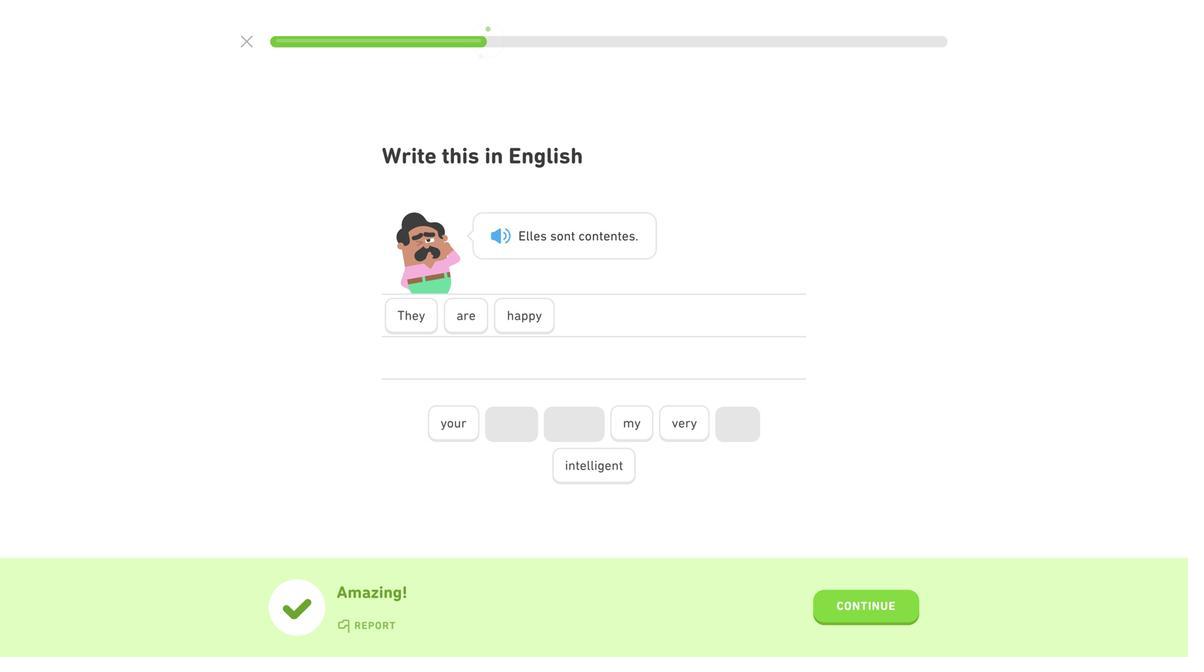 Task type: describe. For each thing, give the bounding box(es) containing it.
t for s o n t
[[571, 228, 575, 243]]

e
[[519, 228, 526, 243]]

t for c o n t e n t e s .
[[599, 228, 604, 243]]

3 t from the left
[[618, 228, 622, 243]]

s o n t
[[550, 228, 575, 243]]

very
[[672, 415, 697, 431]]

2 l from the left
[[530, 228, 534, 243]]

write this in english
[[382, 143, 583, 169]]

n for s
[[564, 228, 571, 243]]

they button
[[385, 298, 438, 335]]

n for c
[[592, 228, 599, 243]]

write
[[382, 143, 437, 169]]

1 l from the left
[[526, 228, 530, 243]]

continue
[[837, 599, 896, 613]]

they
[[398, 308, 425, 323]]

e l l e s
[[519, 228, 547, 243]]

3 n from the left
[[611, 228, 618, 243]]

intelligent button
[[552, 448, 636, 485]]

.
[[636, 228, 639, 243]]

my button
[[610, 405, 654, 442]]

3 s from the left
[[629, 228, 636, 243]]

are
[[457, 308, 476, 323]]



Task type: locate. For each thing, give the bounding box(es) containing it.
your
[[441, 415, 467, 431]]

s right e l l e s in the top left of the page
[[550, 228, 557, 243]]

t right c
[[599, 228, 604, 243]]

happy
[[507, 308, 542, 323]]

n
[[564, 228, 571, 243], [592, 228, 599, 243], [611, 228, 618, 243]]

progress bar
[[270, 36, 948, 47]]

report button
[[337, 619, 396, 634]]

e right c
[[604, 228, 611, 243]]

s
[[541, 228, 547, 243], [550, 228, 557, 243], [629, 228, 636, 243]]

very button
[[659, 405, 710, 442]]

e
[[534, 228, 541, 243], [604, 228, 611, 243], [622, 228, 629, 243]]

1 horizontal spatial t
[[599, 228, 604, 243]]

amazing!
[[337, 583, 408, 602]]

continue button
[[814, 590, 920, 625]]

2 horizontal spatial e
[[622, 228, 629, 243]]

1 horizontal spatial e
[[604, 228, 611, 243]]

e left .
[[622, 228, 629, 243]]

intelligent
[[565, 458, 623, 473]]

2 horizontal spatial n
[[611, 228, 618, 243]]

2 t from the left
[[599, 228, 604, 243]]

s left s o n t
[[541, 228, 547, 243]]

your button
[[428, 405, 480, 442]]

e right e
[[534, 228, 541, 243]]

2 horizontal spatial t
[[618, 228, 622, 243]]

1 horizontal spatial s
[[550, 228, 557, 243]]

0 horizontal spatial e
[[534, 228, 541, 243]]

n left .
[[611, 228, 618, 243]]

t left .
[[618, 228, 622, 243]]

1 s from the left
[[541, 228, 547, 243]]

t
[[571, 228, 575, 243], [599, 228, 604, 243], [618, 228, 622, 243]]

2 s from the left
[[550, 228, 557, 243]]

o for c
[[585, 228, 592, 243]]

1 t from the left
[[571, 228, 575, 243]]

english
[[509, 143, 583, 169]]

2 o from the left
[[585, 228, 592, 243]]

l
[[526, 228, 530, 243], [530, 228, 534, 243]]

1 o from the left
[[557, 228, 564, 243]]

s right c
[[629, 228, 636, 243]]

1 horizontal spatial o
[[585, 228, 592, 243]]

2 n from the left
[[592, 228, 599, 243]]

1 e from the left
[[534, 228, 541, 243]]

3 e from the left
[[622, 228, 629, 243]]

1 horizontal spatial n
[[592, 228, 599, 243]]

n left c
[[564, 228, 571, 243]]

are button
[[444, 298, 489, 335]]

in
[[485, 143, 503, 169]]

o
[[557, 228, 564, 243], [585, 228, 592, 243]]

this
[[442, 143, 480, 169]]

0 horizontal spatial o
[[557, 228, 564, 243]]

happy button
[[494, 298, 555, 335]]

o left c
[[557, 228, 564, 243]]

2 horizontal spatial s
[[629, 228, 636, 243]]

t left c
[[571, 228, 575, 243]]

n right c
[[592, 228, 599, 243]]

c o n t e n t e s .
[[579, 228, 639, 243]]

l left s o n t
[[526, 228, 530, 243]]

report
[[354, 619, 396, 632]]

o for s
[[557, 228, 564, 243]]

2 e from the left
[[604, 228, 611, 243]]

my
[[623, 415, 641, 431]]

0 horizontal spatial t
[[571, 228, 575, 243]]

0 horizontal spatial s
[[541, 228, 547, 243]]

0 horizontal spatial n
[[564, 228, 571, 243]]

1 n from the left
[[564, 228, 571, 243]]

c
[[579, 228, 585, 243]]

o right s o n t
[[585, 228, 592, 243]]

l right e
[[530, 228, 534, 243]]



Task type: vqa. For each thing, say whether or not it's contained in the screenshot.
right the m
no



